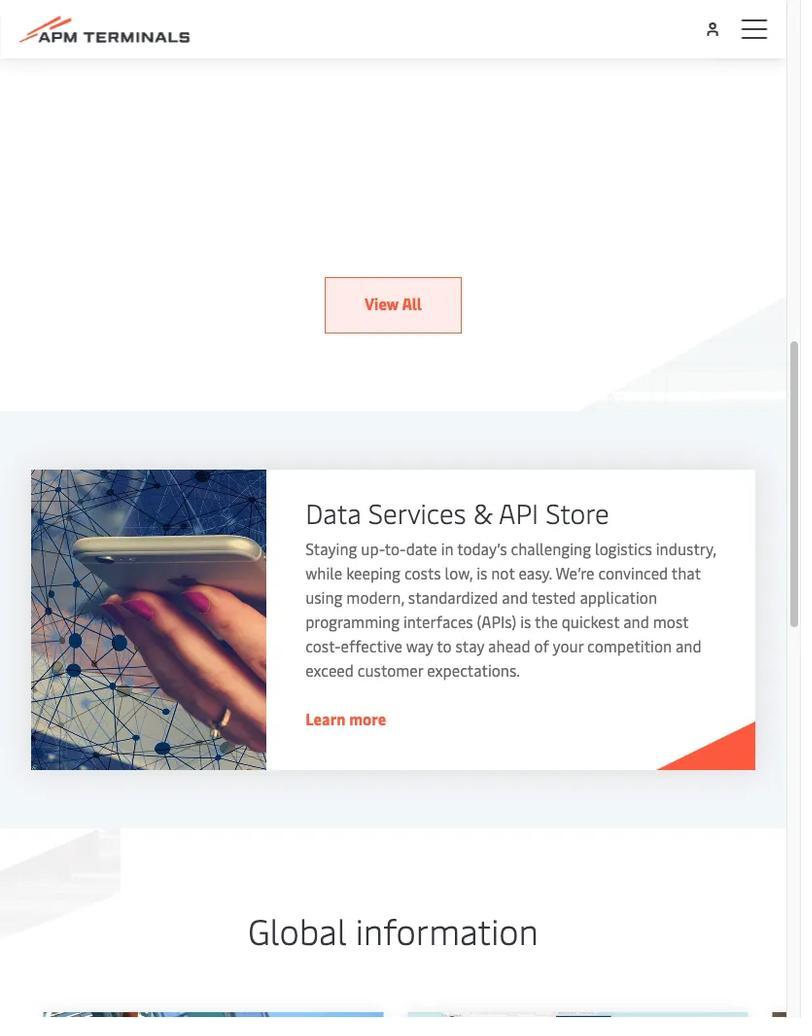 Task type: describe. For each thing, give the bounding box(es) containing it.
up-
[[361, 539, 385, 559]]

quickest
[[562, 611, 620, 632]]

standardized
[[408, 587, 499, 608]]

in
[[441, 539, 454, 559]]

all
[[402, 293, 422, 314]]

to
[[437, 636, 452, 657]]

we're
[[556, 563, 595, 584]]

staying
[[306, 539, 358, 559]]

using
[[306, 587, 343, 608]]

(apis)
[[477, 611, 517, 632]]

programming
[[306, 611, 400, 632]]

learn
[[306, 709, 346, 730]]

today's
[[457, 539, 507, 559]]

cost-
[[306, 636, 341, 657]]

costs
[[405, 563, 441, 584]]

the
[[535, 611, 558, 632]]

of
[[535, 636, 550, 657]]

0 horizontal spatial is
[[477, 563, 488, 584]]

more
[[349, 709, 387, 730]]

api
[[499, 494, 539, 531]]

global
[[248, 907, 347, 954]]

not
[[492, 563, 515, 584]]

&
[[473, 494, 493, 531]]

your
[[553, 636, 584, 657]]

data
[[306, 494, 361, 531]]

information
[[356, 907, 539, 954]]

2 horizontal spatial and
[[676, 636, 702, 657]]



Task type: vqa. For each thing, say whether or not it's contained in the screenshot.
left is
yes



Task type: locate. For each thing, give the bounding box(es) containing it.
is left the
[[521, 611, 532, 632]]

competition
[[588, 636, 672, 657]]

industry,
[[657, 539, 717, 559]]

services
[[368, 494, 467, 531]]

1 vertical spatial and
[[624, 611, 650, 632]]

apm terminals api - data transfer image
[[31, 470, 267, 771]]

modern,
[[347, 587, 405, 608]]

0 horizontal spatial and
[[502, 587, 528, 608]]

ahead
[[488, 636, 531, 657]]

1 horizontal spatial is
[[521, 611, 532, 632]]

application
[[580, 587, 658, 608]]

most
[[654, 611, 689, 632]]

easy.
[[519, 563, 552, 584]]

view all link
[[325, 277, 462, 334]]

while
[[306, 563, 343, 584]]

tested
[[532, 587, 576, 608]]

interfaces
[[404, 611, 473, 632]]

low,
[[445, 563, 473, 584]]

apm terminals launches global customer alerts solution image
[[773, 1013, 802, 1019]]

and up competition
[[624, 611, 650, 632]]

2 vertical spatial and
[[676, 636, 702, 657]]

and down the "not"
[[502, 587, 528, 608]]

logistics
[[595, 539, 653, 559]]

that
[[672, 563, 701, 584]]

is left the "not"
[[477, 563, 488, 584]]

way
[[406, 636, 434, 657]]

to-
[[385, 539, 406, 559]]

convinced
[[599, 563, 669, 584]]

date
[[406, 539, 438, 559]]

and
[[502, 587, 528, 608], [624, 611, 650, 632], [676, 636, 702, 657]]

1 vertical spatial is
[[521, 611, 532, 632]]

exceed
[[306, 660, 354, 681]]

keeping
[[347, 563, 401, 584]]

find services offered by apm terminals globally image
[[408, 1013, 749, 1019]]

expectations.
[[427, 660, 520, 681]]

store
[[546, 494, 610, 531]]

stay
[[456, 636, 485, 657]]

0 vertical spatial and
[[502, 587, 528, 608]]

1 horizontal spatial and
[[624, 611, 650, 632]]

view all
[[365, 293, 422, 314]]

team building event at apm terminals image
[[43, 1013, 384, 1019]]

and down most
[[676, 636, 702, 657]]

global information
[[248, 907, 539, 954]]

effective
[[341, 636, 403, 657]]

customer
[[358, 660, 424, 681]]

learn more
[[306, 709, 387, 730]]

challenging
[[511, 539, 592, 559]]

view
[[365, 293, 399, 314]]

data services & api store staying up-to-date in today's challenging logistics industry, while keeping costs low, is not easy. we're convinced that using modern, standardized and tested application programming interfaces (apis) is the quickest and most cost-effective way to stay ahead of your competition and exceed customer expectations.
[[306, 494, 717, 681]]

0 vertical spatial is
[[477, 563, 488, 584]]

is
[[477, 563, 488, 584], [521, 611, 532, 632]]



